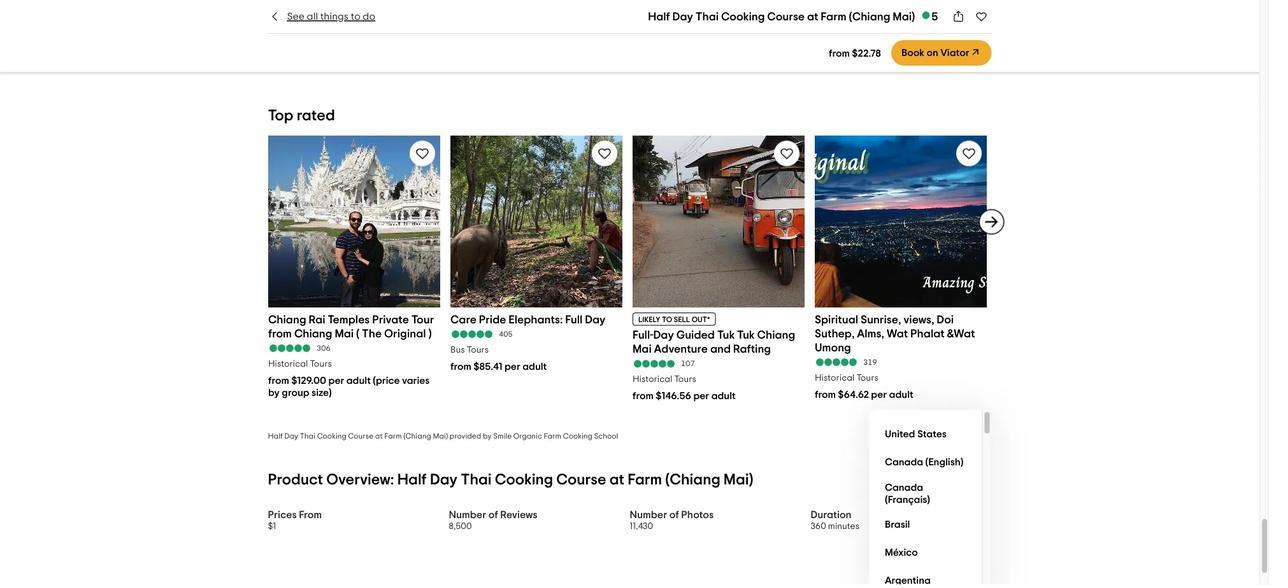 Task type: vqa. For each thing, say whether or not it's contained in the screenshot.


Task type: describe. For each thing, give the bounding box(es) containing it.
temples
[[327, 314, 369, 325]]

from $18.51
[[815, 27, 865, 37]]

chiang rai temples private tour from chiang mai ( the original )
[[268, 314, 434, 339]]

to
[[662, 316, 672, 324]]

book on viator link
[[891, 40, 992, 66]]

5.0 of 5 bubbles. 319 reviews element
[[815, 358, 987, 367]]

rafting
[[733, 343, 771, 355]]

farm up the overview:
[[384, 433, 402, 440]]

viator
[[941, 48, 970, 58]]

$85.41
[[473, 361, 502, 371]]

number for number of reviews
[[449, 510, 486, 520]]

(price for from $18.51
[[911, 27, 938, 37]]

1 horizontal spatial (chiang
[[665, 472, 721, 488]]

top rated
[[268, 108, 335, 123]]

from inside chiang rai temples private tour from chiang mai ( the original )
[[268, 328, 292, 339]]

)
[[428, 328, 432, 339]]

5.0 of 5 bubbles. 510 reviews element
[[268, 11, 440, 20]]

adult for from $64.62 per adult
[[889, 389, 913, 399]]

$1
[[268, 522, 276, 531]]

smile
[[493, 433, 512, 440]]

prices from $1
[[268, 510, 322, 531]]

by for from $18.51
[[970, 27, 982, 37]]

prices
[[268, 510, 297, 520]]

from for from $129.00
[[268, 375, 289, 385]]

$129.00
[[291, 375, 326, 385]]

chiang down rai
[[294, 328, 332, 339]]

farm up 11,430
[[628, 472, 662, 488]]

spiritual
[[815, 314, 858, 325]]

mai) for half day thai cooking course at farm (chiang mai)
[[893, 11, 915, 22]]

previous image
[[260, 214, 276, 230]]

from for from $64.62 per adult
[[815, 389, 836, 399]]

3 save to a trip image from the left
[[779, 145, 794, 161]]

minutes
[[828, 522, 860, 531]]

historical up from $18.51
[[815, 11, 854, 20]]

book
[[902, 48, 925, 58]]

306
[[316, 344, 330, 352]]

save to a trip image for day
[[597, 145, 612, 161]]

organic
[[513, 433, 542, 440]]

mai inside likely to sell out* full-day guided tuk tuk chiang mai adventure and rafting
[[632, 343, 651, 355]]

out*
[[691, 316, 710, 324]]

half for half day thai cooking course at farm (chiang mai)
[[648, 11, 670, 22]]

per adult (price varies by group size) for $129.00
[[268, 375, 429, 397]]

brasil link
[[880, 511, 972, 539]]

from $146.56 per adult
[[632, 391, 735, 401]]

2 vertical spatial mai)
[[724, 472, 753, 488]]

varies for from $18.51
[[940, 27, 968, 37]]

see all things to do link
[[268, 10, 375, 24]]

adult for from $85.41 per adult
[[522, 361, 547, 371]]

per up '$22.78'
[[867, 27, 883, 37]]

half day thai cooking course at farm (chiang mai)
[[648, 11, 915, 22]]

from $45.55 per adult
[[632, 13, 732, 23]]

and
[[710, 343, 731, 355]]

spiritual sunrise, views, doi suthep, alms, wat phalat &wat umong
[[815, 314, 975, 353]]

suthep,
[[815, 328, 854, 339]]

méxico
[[885, 548, 918, 558]]

$22.78
[[852, 48, 881, 58]]

all
[[307, 11, 318, 22]]

per for from $146.56 per adult
[[693, 391, 709, 401]]

11,430
[[630, 522, 653, 531]]

likely to sell out* full-day guided tuk tuk chiang mai adventure and rafting
[[632, 316, 795, 355]]

from $129.00
[[268, 375, 326, 385]]

on
[[927, 48, 938, 58]]

the
[[362, 328, 381, 339]]

historical up from $129.00
[[268, 359, 308, 368]]

states
[[917, 429, 947, 440]]

canada (français) link
[[880, 476, 972, 511]]

319
[[863, 358, 877, 366]]

overview:
[[326, 472, 394, 488]]

half day thai cooking course at farm (chiang mai) provided by smile organic farm cooking school
[[268, 433, 618, 440]]

of for photos
[[669, 510, 679, 520]]

1 horizontal spatial at
[[610, 472, 625, 488]]

care
[[450, 314, 476, 325]]

mai inside chiang rai temples private tour from chiang mai ( the original )
[[334, 328, 353, 339]]

5
[[932, 11, 938, 22]]

8,500
[[449, 522, 472, 531]]

per right $129.00
[[328, 375, 344, 385]]

historical tours up $64.62
[[815, 373, 878, 382]]

number of photos 11,430
[[630, 510, 714, 531]]

méxico link
[[880, 539, 972, 567]]

book on viator
[[902, 48, 970, 58]]

5.0 of 5 bubbles. 405 reviews element
[[450, 330, 622, 339]]

day inside likely to sell out* full-day guided tuk tuk chiang mai adventure and rafting
[[653, 329, 674, 341]]

course for half day thai cooking course at farm (chiang mai) provided by smile organic farm cooking school
[[348, 433, 374, 440]]

historical tours up $18.51
[[815, 11, 878, 20]]

duration
[[811, 510, 852, 520]]

elephants:
[[508, 314, 563, 325]]

sell
[[674, 316, 690, 324]]

1 tuk from the left
[[717, 329, 735, 341]]

&wat
[[947, 328, 975, 339]]

top
[[268, 108, 293, 123]]

care pride elephants: full day
[[450, 314, 605, 325]]

405
[[499, 330, 512, 338]]

2 vertical spatial by
[[483, 433, 492, 440]]

alms,
[[857, 328, 884, 339]]

size) for $18.51
[[844, 39, 865, 49]]

0 horizontal spatial full-
[[268, 27, 284, 36]]

to
[[351, 11, 361, 22]]

canada for canada (français)
[[885, 483, 923, 493]]

adult for from $65.48 per adult
[[525, 27, 549, 37]]

historical up $146.56
[[632, 375, 672, 384]]

chiang inside likely to sell out* full-day guided tuk tuk chiang mai adventure and rafting
[[757, 329, 795, 341]]

per for from $85.41 per adult
[[504, 361, 520, 371]]

doi
[[937, 314, 954, 325]]

photos
[[681, 510, 714, 520]]

historical tours up from $129.00
[[268, 359, 332, 368]]

full-day tours
[[268, 27, 324, 36]]

save to a trip image for tour
[[415, 145, 430, 161]]

per for from $64.62 per adult
[[871, 389, 887, 399]]

duration 360 minutes
[[811, 510, 860, 531]]

from $65.48 per adult
[[450, 27, 549, 37]]

rated
[[297, 108, 335, 123]]

from for from $18.51
[[815, 27, 836, 37]]

mai) for half day thai cooking course at farm (chiang mai) provided by smile organic farm cooking school
[[433, 433, 448, 440]]

adult up book
[[885, 27, 909, 37]]

(price for from $129.00
[[373, 375, 400, 385]]

historical up $64.62
[[815, 373, 854, 382]]

tours up $18.51
[[856, 11, 878, 20]]

from $64.62 per adult
[[815, 389, 913, 399]]

1 horizontal spatial course
[[556, 472, 606, 488]]



Task type: locate. For each thing, give the bounding box(es) containing it.
$45.55
[[656, 13, 687, 23]]

likely
[[638, 316, 660, 324]]

school
[[594, 433, 618, 440]]

bus tours
[[450, 345, 488, 354]]

see all things to do
[[287, 11, 375, 22]]

(chiang for half day thai cooking course at farm (chiang mai) provided by smile organic farm cooking school
[[404, 433, 431, 440]]

adult for from $146.56 per adult
[[711, 391, 735, 401]]

brasil
[[885, 520, 910, 530]]

tours
[[856, 11, 878, 20], [302, 27, 324, 36], [467, 345, 488, 354], [310, 359, 332, 368], [856, 373, 878, 382], [674, 375, 696, 384]]

full
[[565, 314, 582, 325]]

thai up number of reviews 8,500
[[461, 472, 492, 488]]

adult right $65.48
[[525, 27, 549, 37]]

tour
[[411, 314, 434, 325]]

canada up (français) on the right of page
[[885, 483, 923, 493]]

at
[[807, 11, 818, 22], [375, 433, 383, 440], [610, 472, 625, 488]]

farm
[[821, 11, 847, 22], [384, 433, 402, 440], [544, 433, 561, 440], [628, 472, 662, 488]]

at up from $18.51
[[807, 11, 818, 22]]

2 horizontal spatial half
[[648, 11, 670, 22]]

by down from $129.00
[[268, 387, 279, 397]]

from for from $22.78
[[829, 48, 850, 58]]

tours down all
[[302, 27, 324, 36]]

1 of from the left
[[489, 510, 498, 520]]

half
[[648, 11, 670, 22], [268, 433, 283, 440], [397, 472, 427, 488]]

1 horizontal spatial mai)
[[724, 472, 753, 488]]

1 horizontal spatial per adult (price varies by group size)
[[815, 27, 982, 49]]

from left $18.51
[[815, 27, 836, 37]]

1 horizontal spatial thai
[[461, 472, 492, 488]]

1 vertical spatial varies
[[402, 375, 429, 385]]

0 vertical spatial full-
[[268, 27, 284, 36]]

1 canada from the top
[[885, 457, 923, 468]]

group down from $129.00
[[282, 387, 309, 397]]

(
[[356, 328, 359, 339]]

number
[[449, 510, 486, 520], [630, 510, 667, 520]]

tuk
[[717, 329, 735, 341], [737, 329, 755, 341]]

number for number of photos
[[630, 510, 667, 520]]

0 vertical spatial by
[[970, 27, 982, 37]]

by
[[970, 27, 982, 37], [268, 387, 279, 397], [483, 433, 492, 440]]

full-
[[268, 27, 284, 36], [632, 329, 653, 341]]

varies down share image
[[940, 27, 968, 37]]

mai left (
[[334, 328, 353, 339]]

per right $85.41
[[504, 361, 520, 371]]

per right $146.56
[[693, 391, 709, 401]]

of inside number of reviews 8,500
[[489, 510, 498, 520]]

from down bus
[[450, 361, 471, 371]]

2 horizontal spatial save to a trip image
[[779, 145, 794, 161]]

menu containing united states
[[869, 410, 992, 586]]

0 horizontal spatial save to a trip image
[[415, 145, 430, 161]]

phalat
[[910, 328, 944, 339]]

1 vertical spatial full-
[[632, 329, 653, 341]]

510
[[316, 12, 330, 19]]

historical tours up $146.56
[[632, 375, 696, 384]]

1 vertical spatial group
[[282, 387, 309, 397]]

2 horizontal spatial (chiang
[[849, 11, 890, 22]]

per adult (price varies by group size) for $18.51
[[815, 27, 982, 49]]

0 vertical spatial course
[[767, 11, 805, 22]]

by for from $129.00
[[268, 387, 279, 397]]

next image
[[984, 214, 999, 230]]

0 horizontal spatial size)
[[311, 387, 331, 397]]

course for half day thai cooking course at farm (chiang mai)
[[767, 11, 805, 22]]

save to a trip image
[[975, 10, 988, 23], [961, 145, 977, 161]]

at up the overview:
[[375, 433, 383, 440]]

varies for from $129.00
[[402, 375, 429, 385]]

chiang up rafting
[[757, 329, 795, 341]]

1 number from the left
[[449, 510, 486, 520]]

by up book on viator link
[[970, 27, 982, 37]]

product overview: half day thai cooking course at farm (chiang mai)
[[268, 472, 753, 488]]

0 horizontal spatial (chiang
[[404, 433, 431, 440]]

1 vertical spatial thai
[[300, 433, 315, 440]]

0 vertical spatial half
[[648, 11, 670, 22]]

of left the photos
[[669, 510, 679, 520]]

size) for $129.00
[[311, 387, 331, 397]]

historical
[[815, 11, 854, 20], [268, 359, 308, 368], [815, 373, 854, 382], [632, 375, 672, 384]]

from left $45.55
[[632, 13, 653, 23]]

1 horizontal spatial by
[[483, 433, 492, 440]]

1 vertical spatial course
[[348, 433, 374, 440]]

per right $65.48
[[507, 27, 523, 37]]

tours down 107
[[674, 375, 696, 384]]

2 horizontal spatial by
[[970, 27, 982, 37]]

per adult (price varies by group size) down 5
[[815, 27, 982, 49]]

canada
[[885, 457, 923, 468], [885, 483, 923, 493]]

$64.62
[[838, 389, 869, 399]]

canada down united
[[885, 457, 923, 468]]

(chiang up the photos
[[665, 472, 721, 488]]

0 horizontal spatial per adult (price varies by group size)
[[268, 375, 429, 397]]

0 horizontal spatial mai
[[334, 328, 353, 339]]

from left $64.62
[[815, 389, 836, 399]]

0 vertical spatial canada
[[885, 457, 923, 468]]

2 vertical spatial thai
[[461, 472, 492, 488]]

2 vertical spatial (chiang
[[665, 472, 721, 488]]

farm up from $18.51
[[821, 11, 847, 22]]

per adult (price varies by group size) down 5.0 of 5 bubbles. 306 reviews element at the bottom left of page
[[268, 375, 429, 397]]

0 vertical spatial (price
[[911, 27, 938, 37]]

from left $146.56
[[632, 391, 653, 401]]

day
[[284, 27, 300, 36]]

0 horizontal spatial group
[[282, 387, 309, 397]]

2 horizontal spatial course
[[767, 11, 805, 22]]

sunrise,
[[861, 314, 901, 325]]

tuk up the and
[[717, 329, 735, 341]]

0 vertical spatial varies
[[940, 27, 968, 37]]

0 horizontal spatial (price
[[373, 375, 400, 385]]

thai up product
[[300, 433, 315, 440]]

1 vertical spatial size)
[[311, 387, 331, 397]]

from left $65.48
[[450, 27, 471, 37]]

(price down 5
[[911, 27, 938, 37]]

group for $18.51
[[815, 39, 842, 49]]

(chiang for half day thai cooking course at farm (chiang mai)
[[849, 11, 890, 22]]

united states link
[[880, 420, 972, 448]]

menu
[[869, 410, 992, 586]]

mai)
[[893, 11, 915, 22], [433, 433, 448, 440], [724, 472, 753, 488]]

1 vertical spatial at
[[375, 433, 383, 440]]

5.0 of 5 bubbles. 306 reviews element
[[268, 344, 440, 353]]

farm right organic
[[544, 433, 561, 440]]

2 horizontal spatial mai)
[[893, 11, 915, 22]]

2 of from the left
[[669, 510, 679, 520]]

0 vertical spatial per adult (price varies by group size)
[[815, 27, 982, 49]]

of for reviews
[[489, 510, 498, 520]]

group for $129.00
[[282, 387, 309, 397]]

0 horizontal spatial thai
[[300, 433, 315, 440]]

per for from $65.48 per adult
[[507, 27, 523, 37]]

$18.51
[[838, 27, 865, 37]]

0 horizontal spatial of
[[489, 510, 498, 520]]

at for half day thai cooking course at farm (chiang mai) provided by smile organic farm cooking school
[[375, 433, 383, 440]]

$65.48
[[473, 27, 505, 37]]

1 save to a trip image from the left
[[415, 145, 430, 161]]

number of reviews 8,500
[[449, 510, 538, 531]]

adult down 5.0 of 5 bubbles. 107 reviews element
[[711, 391, 735, 401]]

number inside 'number of photos 11,430'
[[630, 510, 667, 520]]

1 horizontal spatial of
[[669, 510, 679, 520]]

half for half day thai cooking course at farm (chiang mai) provided by smile organic farm cooking school
[[268, 433, 283, 440]]

1 vertical spatial mai)
[[433, 433, 448, 440]]

of
[[489, 510, 498, 520], [669, 510, 679, 520]]

2 vertical spatial at
[[610, 472, 625, 488]]

2 horizontal spatial thai
[[696, 11, 719, 22]]

thai
[[696, 11, 719, 22], [300, 433, 315, 440], [461, 472, 492, 488]]

per for from $45.55 per adult
[[689, 13, 705, 23]]

0 vertical spatial mai)
[[893, 11, 915, 22]]

canada (français)
[[885, 483, 930, 505]]

adult down 5.0 of 5 bubbles. 405 reviews element
[[522, 361, 547, 371]]

per adult (price varies by group size)
[[815, 27, 982, 49], [268, 375, 429, 397]]

views,
[[903, 314, 934, 325]]

from up from $129.00
[[268, 328, 292, 339]]

1 vertical spatial mai
[[632, 343, 651, 355]]

adult down 5.0 of 5 bubbles. 319 reviews 'element'
[[889, 389, 913, 399]]

from down from $18.51
[[829, 48, 850, 58]]

share image
[[952, 10, 965, 23]]

united states
[[885, 429, 947, 440]]

group down from $18.51
[[815, 39, 842, 49]]

5.0 of 5 bubbles. 107 reviews element
[[632, 359, 804, 368]]

(english)
[[925, 457, 963, 468]]

full- inside likely to sell out* full-day guided tuk tuk chiang mai adventure and rafting
[[632, 329, 653, 341]]

by left smile
[[483, 433, 492, 440]]

1 horizontal spatial (price
[[911, 27, 938, 37]]

2 canada from the top
[[885, 483, 923, 493]]

thai right $45.55
[[696, 11, 719, 22]]

guided
[[676, 329, 714, 341]]

from $85.41 per adult
[[450, 361, 547, 371]]

0 horizontal spatial varies
[[402, 375, 429, 385]]

1 horizontal spatial full-
[[632, 329, 653, 341]]

1 horizontal spatial save to a trip image
[[597, 145, 612, 161]]

0 horizontal spatial at
[[375, 433, 383, 440]]

0 vertical spatial (chiang
[[849, 11, 890, 22]]

1 vertical spatial per adult (price varies by group size)
[[268, 375, 429, 397]]

tuk up rafting
[[737, 329, 755, 341]]

0 vertical spatial at
[[807, 11, 818, 22]]

full- down see all things to do link
[[268, 27, 284, 36]]

size) down $129.00
[[311, 387, 331, 397]]

cooking
[[721, 11, 765, 22], [317, 433, 346, 440], [563, 433, 592, 440], [495, 472, 553, 488]]

from left $129.00
[[268, 375, 289, 385]]

from for from $146.56 per adult
[[632, 391, 653, 401]]

original
[[384, 328, 426, 339]]

reviews
[[500, 510, 538, 520]]

(chiang up $18.51
[[849, 11, 890, 22]]

umong
[[815, 342, 851, 353]]

0 horizontal spatial tuk
[[717, 329, 735, 341]]

save to a trip image
[[415, 145, 430, 161], [597, 145, 612, 161], [779, 145, 794, 161]]

course
[[767, 11, 805, 22], [348, 433, 374, 440], [556, 472, 606, 488]]

0 horizontal spatial number
[[449, 510, 486, 520]]

0 vertical spatial thai
[[696, 11, 719, 22]]

chiang left rai
[[268, 314, 306, 325]]

number up 11,430
[[630, 510, 667, 520]]

at down school
[[610, 472, 625, 488]]

pride
[[479, 314, 506, 325]]

1 vertical spatial canada
[[885, 483, 923, 493]]

adult for from $45.55 per adult
[[707, 13, 732, 23]]

0 vertical spatial size)
[[844, 39, 865, 49]]

tours down 306
[[310, 359, 332, 368]]

varies
[[940, 27, 968, 37], [402, 375, 429, 385]]

adventure
[[654, 343, 708, 355]]

see
[[287, 11, 305, 22]]

bus
[[450, 345, 465, 354]]

1 horizontal spatial group
[[815, 39, 842, 49]]

product
[[268, 472, 323, 488]]

1 horizontal spatial size)
[[844, 39, 865, 49]]

0 horizontal spatial course
[[348, 433, 374, 440]]

2 save to a trip image from the left
[[597, 145, 612, 161]]

1 vertical spatial (chiang
[[404, 433, 431, 440]]

from for from $45.55 per adult
[[632, 13, 653, 23]]

chiang
[[268, 314, 306, 325], [294, 328, 332, 339], [757, 329, 795, 341]]

from $22.78
[[829, 48, 881, 58]]

private
[[372, 314, 409, 325]]

tours up $85.41
[[467, 345, 488, 354]]

(français)
[[885, 495, 930, 505]]

rai
[[308, 314, 325, 325]]

of left reviews
[[489, 510, 498, 520]]

(chiang left provided
[[404, 433, 431, 440]]

2 number from the left
[[630, 510, 667, 520]]

2 tuk from the left
[[737, 329, 755, 341]]

adult down 5.0 of 5 bubbles. 306 reviews element at the bottom left of page
[[346, 375, 370, 385]]

1 vertical spatial save to a trip image
[[961, 145, 977, 161]]

full- down likely at the right bottom of the page
[[632, 329, 653, 341]]

from for from $65.48 per adult
[[450, 27, 471, 37]]

adult right $45.55
[[707, 13, 732, 23]]

0 horizontal spatial mai)
[[433, 433, 448, 440]]

0 horizontal spatial half
[[268, 433, 283, 440]]

1 horizontal spatial varies
[[940, 27, 968, 37]]

tours down 319
[[856, 373, 878, 382]]

historical tours
[[815, 11, 878, 20], [268, 359, 332, 368], [815, 373, 878, 382], [632, 375, 696, 384]]

number up 8,500
[[449, 510, 486, 520]]

adult
[[707, 13, 732, 23], [525, 27, 549, 37], [885, 27, 909, 37], [522, 361, 547, 371], [346, 375, 370, 385], [889, 389, 913, 399], [711, 391, 735, 401]]

canada (english)
[[885, 457, 963, 468]]

1 horizontal spatial mai
[[632, 343, 651, 355]]

360
[[811, 522, 826, 531]]

thai for half day thai cooking course at farm (chiang mai)
[[696, 11, 719, 22]]

1 vertical spatial (price
[[373, 375, 400, 385]]

canada inside canada (français)
[[885, 483, 923, 493]]

varies down original
[[402, 375, 429, 385]]

(price down 5.0 of 5 bubbles. 306 reviews element at the bottom left of page
[[373, 375, 400, 385]]

of inside 'number of photos 11,430'
[[669, 510, 679, 520]]

things
[[320, 11, 349, 22]]

per right $64.62
[[871, 389, 887, 399]]

1 vertical spatial by
[[268, 387, 279, 397]]

2 vertical spatial half
[[397, 472, 427, 488]]

thai for half day thai cooking course at farm (chiang mai) provided by smile organic farm cooking school
[[300, 433, 315, 440]]

number inside number of reviews 8,500
[[449, 510, 486, 520]]

2 horizontal spatial at
[[807, 11, 818, 22]]

1 horizontal spatial tuk
[[737, 329, 755, 341]]

$146.56
[[656, 391, 691, 401]]

canada (english) link
[[880, 448, 972, 476]]

1 horizontal spatial half
[[397, 472, 427, 488]]

0 vertical spatial save to a trip image
[[975, 10, 988, 23]]

2 vertical spatial course
[[556, 472, 606, 488]]

per right $45.55
[[689, 13, 705, 23]]

at for half day thai cooking course at farm (chiang mai)
[[807, 11, 818, 22]]

0 vertical spatial group
[[815, 39, 842, 49]]

(price
[[911, 27, 938, 37], [373, 375, 400, 385]]

0 vertical spatial mai
[[334, 328, 353, 339]]

canada for canada (english)
[[885, 457, 923, 468]]

united
[[885, 429, 915, 440]]

0 horizontal spatial by
[[268, 387, 279, 397]]

mai down likely at the right bottom of the page
[[632, 343, 651, 355]]

from for from $85.41 per adult
[[450, 361, 471, 371]]

1 horizontal spatial number
[[630, 510, 667, 520]]

1 vertical spatial half
[[268, 433, 283, 440]]

size) down $18.51
[[844, 39, 865, 49]]

mai
[[334, 328, 353, 339], [632, 343, 651, 355]]

(chiang
[[849, 11, 890, 22], [404, 433, 431, 440], [665, 472, 721, 488]]

provided
[[450, 433, 481, 440]]

from
[[299, 510, 322, 520]]



